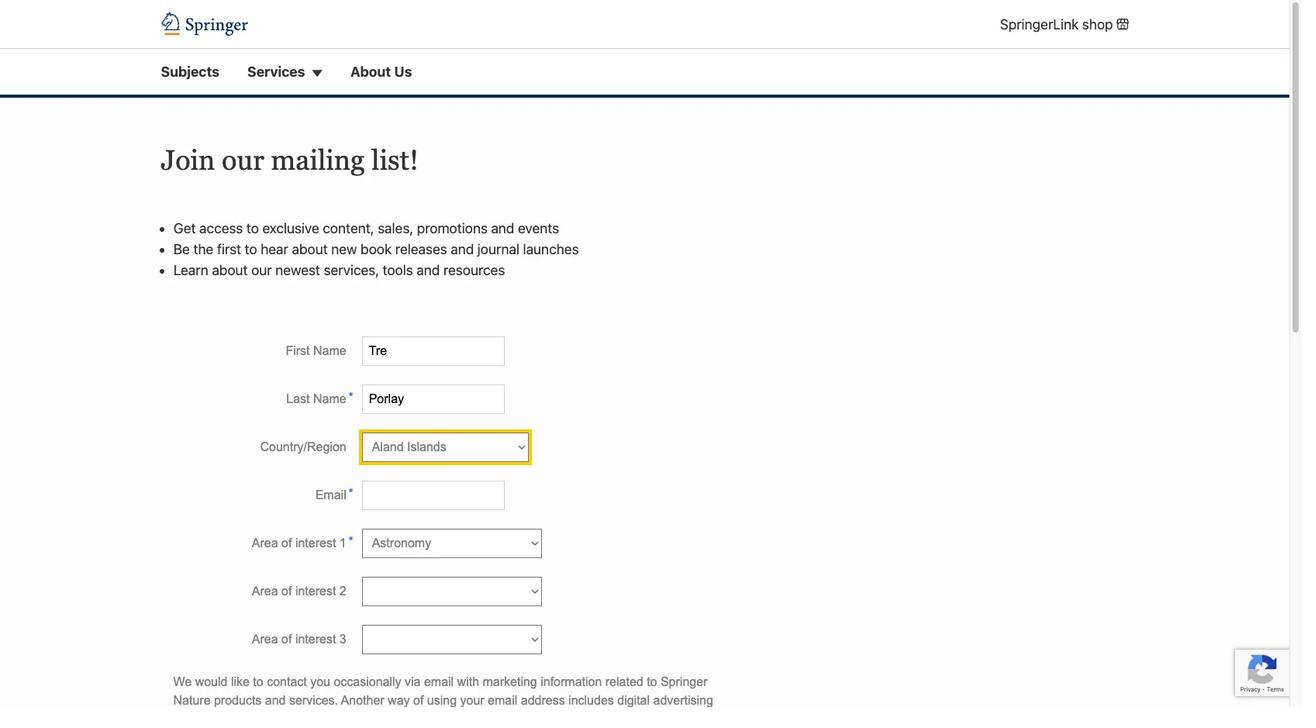Task type: describe. For each thing, give the bounding box(es) containing it.
like
[[231, 676, 250, 689]]

mailing
[[271, 145, 365, 176]]

of for area of interest 1
[[282, 537, 292, 550]]

1 horizontal spatial about
[[292, 241, 328, 257]]

launches
[[523, 241, 579, 257]]

and inside we would like to contact you occasionally via email with marketing information related to springer nature products and services. another way of using your email address includes digital advertisin
[[265, 694, 286, 707]]

springerlink shop link
[[1001, 14, 1129, 35]]

get
[[174, 220, 196, 236]]

name for first name
[[313, 344, 347, 357]]

exclusive
[[262, 220, 319, 236]]

services,
[[324, 262, 379, 278]]

interest for 3
[[295, 633, 336, 646]]

resources
[[444, 262, 505, 278]]

name for last name
[[313, 392, 347, 406]]

digital
[[618, 694, 650, 707]]

information
[[541, 676, 602, 689]]

and up journal
[[491, 220, 515, 236]]

to right 'first' at top
[[245, 241, 257, 257]]

nature
[[173, 694, 211, 707]]

of for area of interest 3
[[282, 633, 292, 646]]

the
[[193, 241, 214, 257]]

address
[[521, 694, 565, 707]]

springerlink shop
[[1001, 16, 1114, 32]]

access
[[199, 220, 243, 236]]

last
[[287, 392, 310, 406]]

first name
[[286, 344, 347, 357]]

content,
[[323, 220, 374, 236]]

using
[[427, 694, 457, 707]]

newest
[[276, 262, 320, 278]]

springerlink
[[1001, 16, 1079, 32]]

we
[[173, 676, 192, 689]]

subjects
[[161, 64, 220, 80]]

related
[[606, 676, 644, 689]]

shop
[[1083, 16, 1114, 32]]

of inside we would like to contact you occasionally via email with marketing information related to springer nature products and services. another way of using your email address includes digital advertisin
[[413, 694, 424, 707]]

and down releases
[[417, 262, 440, 278]]

learn
[[174, 262, 209, 278]]

with
[[457, 676, 479, 689]]

another
[[341, 694, 385, 707]]

0 vertical spatial our
[[222, 145, 264, 176]]

area for area of interest 3
[[252, 633, 278, 646]]

about us link
[[351, 61, 412, 82]]

to right access
[[247, 220, 259, 236]]

country/region
[[260, 440, 347, 454]]

you
[[310, 676, 330, 689]]

marketing
[[483, 676, 537, 689]]

events
[[518, 220, 559, 236]]

springer home image
[[161, 13, 248, 36]]

2
[[340, 585, 347, 598]]



Task type: vqa. For each thing, say whether or not it's contained in the screenshot.
Area of interest 3
yes



Task type: locate. For each thing, give the bounding box(es) containing it.
name right first
[[313, 344, 347, 357]]

journal
[[478, 241, 520, 257]]

email down marketing in the left bottom of the page
[[488, 694, 518, 707]]

1 name from the top
[[313, 344, 347, 357]]

of up area of interest 2 at the left of the page
[[282, 537, 292, 550]]

our
[[222, 145, 264, 176], [251, 262, 272, 278]]

of down via
[[413, 694, 424, 707]]

First Name text field
[[362, 337, 505, 366]]

3 area from the top
[[252, 633, 278, 646]]

last name
[[287, 392, 347, 406]]

sales,
[[378, 220, 414, 236]]

2 area from the top
[[252, 585, 278, 598]]

join our mailing list!
[[161, 145, 419, 176]]

name right last
[[313, 392, 347, 406]]

name
[[313, 344, 347, 357], [313, 392, 347, 406]]

your
[[460, 694, 485, 707]]

get access to exclusive content, sales, promotions and events be the first to hear about new book releases and journal launches learn about our newest services, tools and resources
[[174, 220, 579, 278]]

email up using
[[424, 676, 454, 689]]

2 name from the top
[[313, 392, 347, 406]]

our right join
[[222, 145, 264, 176]]

includes
[[569, 694, 614, 707]]

about
[[292, 241, 328, 257], [212, 262, 248, 278]]

0 vertical spatial email
[[424, 676, 454, 689]]

area
[[252, 537, 278, 550], [252, 585, 278, 598], [252, 633, 278, 646]]

interest left 1
[[295, 537, 336, 550]]

area up area of interest 2 at the left of the page
[[252, 537, 278, 550]]

to right like
[[253, 676, 264, 689]]

interest left 3
[[295, 633, 336, 646]]

services button
[[247, 61, 323, 82]]

Last Name text field
[[362, 385, 505, 414]]

way
[[388, 694, 410, 707]]

us
[[394, 64, 412, 80]]

0 vertical spatial area
[[252, 537, 278, 550]]

our inside get access to exclusive content, sales, promotions and events be the first to hear about new book releases and journal launches learn about our newest services, tools and resources
[[251, 262, 272, 278]]

subjects link
[[161, 61, 220, 82]]

interest left 2
[[295, 585, 336, 598]]

3
[[340, 633, 347, 646]]

area up contact
[[252, 633, 278, 646]]

releases
[[395, 241, 447, 257]]

services
[[247, 64, 305, 80]]

occasionally
[[334, 676, 402, 689]]

we would like to contact you occasionally via email with marketing information related to springer nature products and services. another way of using your email address includes digital advertisin
[[173, 676, 714, 708]]

1 vertical spatial area
[[252, 585, 278, 598]]

0 vertical spatial interest
[[295, 537, 336, 550]]

and down promotions
[[451, 241, 474, 257]]

of down area of interest 1
[[282, 585, 292, 598]]

2 vertical spatial area
[[252, 633, 278, 646]]

1 vertical spatial email
[[488, 694, 518, 707]]

area of interest 2
[[252, 585, 347, 598]]

new
[[331, 241, 357, 257]]

services.
[[289, 694, 338, 707]]

email
[[424, 676, 454, 689], [488, 694, 518, 707]]

via
[[405, 676, 421, 689]]

1 horizontal spatial email
[[488, 694, 518, 707]]

contact
[[267, 676, 307, 689]]

1 vertical spatial name
[[313, 392, 347, 406]]

products
[[214, 694, 262, 707]]

0 horizontal spatial about
[[212, 262, 248, 278]]

2 vertical spatial interest
[[295, 633, 336, 646]]

area for area of interest 2
[[252, 585, 278, 598]]

1 vertical spatial our
[[251, 262, 272, 278]]

first
[[217, 241, 241, 257]]

join
[[161, 145, 215, 176]]

email
[[315, 489, 347, 502]]

area of interest 1
[[252, 537, 347, 550]]

0 vertical spatial about
[[292, 241, 328, 257]]

about us
[[351, 64, 412, 80]]

area of interest 3
[[252, 633, 347, 646]]

and down contact
[[265, 694, 286, 707]]

about down 'first' at top
[[212, 262, 248, 278]]

1 interest from the top
[[295, 537, 336, 550]]

Email email field
[[362, 481, 505, 510]]

to
[[247, 220, 259, 236], [245, 241, 257, 257], [253, 676, 264, 689], [647, 676, 657, 689]]

about
[[351, 64, 391, 80]]

1 area from the top
[[252, 537, 278, 550]]

2 interest from the top
[[295, 585, 336, 598]]

area for area of interest 1
[[252, 537, 278, 550]]

springer
[[661, 676, 708, 689]]

1
[[340, 537, 347, 550]]

area up area of interest 3
[[252, 585, 278, 598]]

to up digital
[[647, 676, 657, 689]]

of for area of interest 2
[[282, 585, 292, 598]]

book
[[361, 241, 392, 257]]

would
[[195, 676, 228, 689]]

be
[[174, 241, 190, 257]]

hear
[[261, 241, 289, 257]]

interest
[[295, 537, 336, 550], [295, 585, 336, 598], [295, 633, 336, 646]]

interest for 1
[[295, 537, 336, 550]]

1 vertical spatial interest
[[295, 585, 336, 598]]

about up newest
[[292, 241, 328, 257]]

promotions
[[417, 220, 488, 236]]

our down hear at left
[[251, 262, 272, 278]]

list!
[[372, 145, 419, 176]]

first
[[286, 344, 310, 357]]

tools
[[383, 262, 413, 278]]

interest for 2
[[295, 585, 336, 598]]

0 vertical spatial name
[[313, 344, 347, 357]]

of up contact
[[282, 633, 292, 646]]

1 vertical spatial about
[[212, 262, 248, 278]]

and
[[491, 220, 515, 236], [451, 241, 474, 257], [417, 262, 440, 278], [265, 694, 286, 707]]

0 horizontal spatial email
[[424, 676, 454, 689]]

of
[[282, 537, 292, 550], [282, 585, 292, 598], [282, 633, 292, 646], [413, 694, 424, 707]]

3 interest from the top
[[295, 633, 336, 646]]



